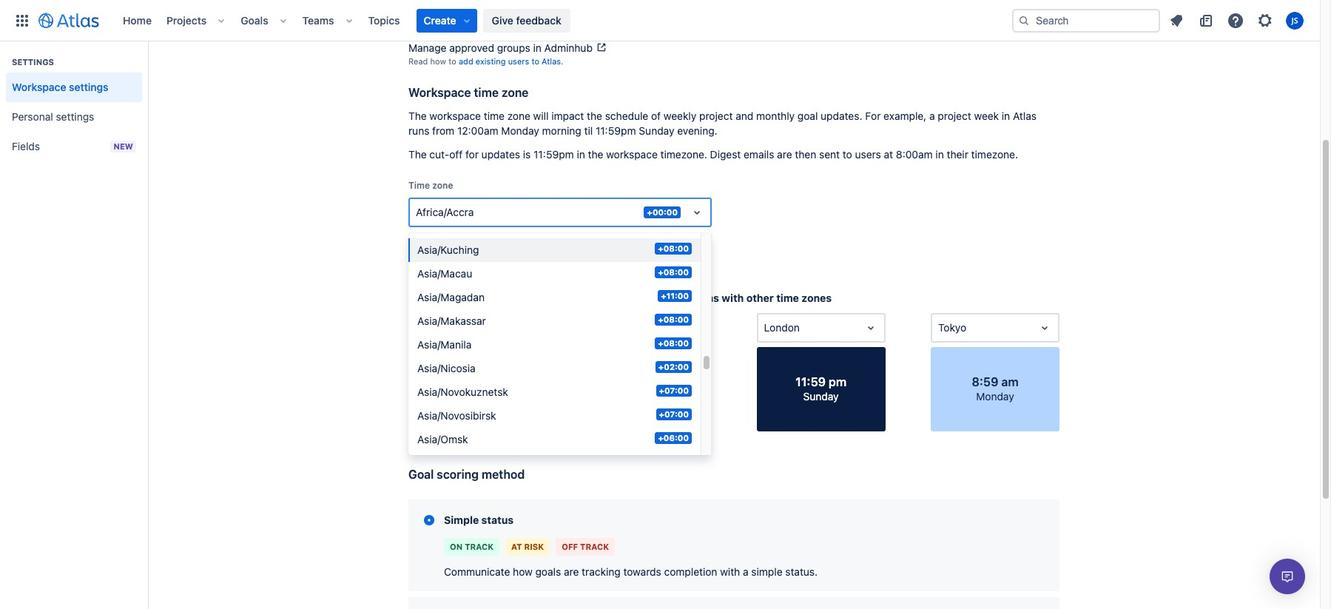 Task type: locate. For each thing, give the bounding box(es) containing it.
2 horizontal spatial 11:59pm
[[596, 124, 636, 137]]

track right on
[[465, 542, 494, 551]]

adminhub inside "manage approved domains in adminhub anyone with verified email addresses with these domains can"
[[552, 9, 600, 21]]

open intercom messenger image
[[1279, 568, 1297, 585]]

1 vertical spatial manage
[[409, 41, 447, 54]]

sent
[[819, 148, 840, 161]]

2 approved from the top
[[449, 41, 494, 54]]

a left simple
[[743, 565, 749, 578]]

users down groups
[[508, 56, 529, 66]]

0 vertical spatial approved
[[449, 9, 494, 21]]

notifications image
[[1168, 11, 1186, 29]]

updates
[[482, 148, 520, 161]]

at
[[884, 148, 893, 161]]

schedule
[[605, 110, 649, 122]]

0 vertical spatial monday
[[501, 124, 539, 137]]

time up 12:00am
[[484, 110, 505, 122]]

completion
[[664, 565, 718, 578]]

2 the from the top
[[409, 148, 427, 161]]

from
[[432, 124, 455, 137]]

1 the from the top
[[409, 110, 427, 122]]

personal settings link
[[6, 102, 142, 132]]

0 horizontal spatial timezone.
[[661, 148, 708, 161]]

will left be
[[445, 234, 458, 243]]

approved inside "manage approved domains in adminhub anyone with verified email addresses with these domains can"
[[449, 9, 494, 21]]

sunday down the weekly
[[639, 124, 675, 137]]

are right goals
[[564, 565, 579, 578]]

1 vertical spatial the
[[588, 148, 604, 161]]

pm for 11:59 pm
[[829, 375, 847, 389]]

simple
[[752, 565, 783, 578]]

sunday inside 4:59 pm sunday
[[455, 390, 491, 403]]

0 vertical spatial manage
[[409, 9, 447, 21]]

timezone. down evening.
[[661, 148, 708, 161]]

aligns
[[689, 292, 719, 304]]

0 vertical spatial adminhub
[[552, 9, 600, 21]]

1 vertical spatial time
[[484, 110, 505, 122]]

for left all
[[503, 234, 514, 243]]

0 vertical spatial how
[[430, 56, 446, 66]]

morning
[[542, 124, 582, 137]]

topics link
[[364, 9, 405, 32]]

1 vertical spatial +07:00
[[659, 409, 689, 419]]

1 vertical spatial workspace
[[606, 148, 658, 161]]

africa/accra up "asia/kuala"
[[416, 206, 474, 218]]

sunday down 7:59
[[629, 390, 665, 403]]

0 vertical spatial zone
[[502, 86, 529, 99]]

1 vertical spatial approved
[[449, 41, 494, 54]]

+07:00 for asia/novokuznetsk
[[659, 386, 689, 395]]

4 +08:00 from the top
[[658, 338, 689, 348]]

the left cut-
[[409, 148, 427, 161]]

pm
[[479, 375, 497, 389], [652, 375, 670, 389], [829, 375, 847, 389]]

asia/manila
[[417, 338, 472, 351]]

approved up add
[[449, 41, 494, 54]]

to
[[449, 56, 456, 66], [532, 56, 540, 66], [843, 148, 852, 161]]

1 vertical spatial settings
[[56, 110, 94, 123]]

time right other
[[777, 292, 799, 304]]

example,
[[884, 110, 927, 122]]

the up asia/makassar
[[469, 292, 485, 304]]

1 horizontal spatial track
[[580, 542, 609, 551]]

11:59pm down cancel button
[[488, 292, 532, 304]]

a inside the workspace time zone will impact the schedule of weekly project and monthly goal updates. for example, a project week in atlas runs from 12:00am monday morning til 11:59pm sunday evening.
[[930, 110, 935, 122]]

project left week
[[938, 110, 972, 122]]

the up til
[[587, 110, 602, 122]]

projects
[[167, 14, 207, 26]]

simple
[[444, 514, 479, 526]]

1 horizontal spatial a
[[930, 110, 935, 122]]

a
[[930, 110, 935, 122], [743, 565, 749, 578]]

3 +08:00 from the top
[[658, 315, 689, 324]]

0 vertical spatial africa/accra
[[416, 206, 474, 218]]

adminhub up atlas.
[[545, 41, 593, 54]]

0 horizontal spatial are
[[564, 565, 579, 578]]

pm down "+02:00"
[[652, 375, 670, 389]]

sunday down 4:59
[[455, 390, 491, 403]]

add
[[459, 56, 473, 66]]

2 vertical spatial how
[[513, 565, 533, 578]]

1 horizontal spatial domains
[[597, 24, 630, 33]]

search image
[[1018, 14, 1030, 26]]

0 vertical spatial will
[[533, 110, 549, 122]]

2 vertical spatial 11:59pm
[[488, 292, 532, 304]]

workspace down schedule
[[606, 148, 658, 161]]

sunday
[[639, 124, 675, 137], [534, 292, 573, 304], [455, 390, 491, 403], [629, 390, 665, 403], [804, 390, 839, 403]]

scoring
[[437, 468, 479, 481]]

track right off
[[580, 542, 609, 551]]

project
[[699, 110, 733, 122], [938, 110, 972, 122]]

0 horizontal spatial africa/accra
[[416, 206, 474, 218]]

manage approved groups in adminhub link
[[409, 41, 607, 54]]

0 vertical spatial the
[[409, 110, 427, 122]]

+08:00 up "+02:00"
[[658, 338, 689, 348]]

1 vertical spatial of
[[551, 234, 558, 243]]

0 vertical spatial a
[[930, 110, 935, 122]]

1 vertical spatial africa/accra
[[623, 292, 686, 304]]

+08:00 for asia/kuching
[[658, 243, 689, 253]]

the inside the workspace time zone will impact the schedule of weekly project and monthly goal updates. for example, a project week in atlas runs from 12:00am monday morning til 11:59pm sunday evening.
[[409, 110, 427, 122]]

Search field
[[1013, 9, 1161, 32]]

to right sent
[[843, 148, 852, 161]]

feedback
[[516, 14, 562, 26]]

with
[[440, 24, 456, 33], [555, 24, 571, 33], [722, 292, 744, 304], [720, 565, 740, 578]]

manage for manage approved groups in adminhub
[[409, 41, 447, 54]]

workspace for the cut-off for updates is 11:59pm in the workspace timezone. digest emails are then sent to users at 8:00am in their timezone.
[[606, 148, 658, 161]]

3 pm from the left
[[829, 375, 847, 389]]

to left add
[[449, 56, 456, 66]]

+08:00 for asia/makassar
[[658, 315, 689, 324]]

1 horizontal spatial workspace
[[409, 86, 471, 99]]

0 vertical spatial the
[[587, 110, 602, 122]]

settings inside workspace settings link
[[69, 81, 108, 93]]

track for on track
[[465, 542, 494, 551]]

zone down add existing users to atlas. link
[[502, 86, 529, 99]]

group containing workspace settings
[[6, 41, 142, 166]]

1 vertical spatial how
[[445, 292, 466, 304]]

users right all
[[527, 234, 548, 243]]

7:59
[[624, 375, 650, 389]]

domains
[[497, 9, 538, 21], [597, 24, 630, 33]]

pm for 4:59 pm
[[479, 375, 497, 389]]

2 horizontal spatial to
[[843, 148, 852, 161]]

workspace for workspace settings
[[12, 81, 66, 93]]

updates.
[[821, 110, 863, 122]]

of left this
[[551, 234, 558, 243]]

2 manage from the top
[[409, 41, 447, 54]]

1 horizontal spatial project
[[938, 110, 972, 122]]

1 vertical spatial 11:59pm
[[534, 148, 574, 161]]

0 horizontal spatial project
[[699, 110, 733, 122]]

in inside "manage approved domains in adminhub anyone with verified email addresses with these domains can"
[[540, 9, 549, 21]]

settings inside personal settings link
[[56, 110, 94, 123]]

2 vertical spatial workspace
[[577, 234, 619, 243]]

these
[[573, 24, 595, 33]]

0 horizontal spatial domains
[[497, 9, 538, 21]]

on
[[450, 542, 463, 551]]

give feedback
[[492, 14, 562, 26]]

workspace down settings
[[12, 81, 66, 93]]

0 horizontal spatial track
[[465, 542, 494, 551]]

save
[[417, 256, 441, 269]]

personal
[[12, 110, 53, 123]]

london
[[764, 321, 800, 334]]

in up addresses on the left of the page
[[540, 9, 549, 21]]

0 vertical spatial settings
[[69, 81, 108, 93]]

for
[[466, 148, 479, 161], [503, 234, 514, 243]]

0 horizontal spatial monday
[[501, 124, 539, 137]]

1 manage from the top
[[409, 9, 447, 21]]

switch to... image
[[13, 11, 31, 29]]

new
[[114, 141, 133, 151]]

manage up anyone at top
[[409, 9, 447, 21]]

here's
[[409, 292, 442, 304]]

asia/nicosia
[[417, 362, 476, 374]]

sunday for 4:59 pm
[[455, 390, 491, 403]]

1 pm from the left
[[479, 375, 497, 389]]

in right cut
[[611, 292, 621, 304]]

1 open image from the left
[[688, 319, 706, 337]]

manage for manage approved domains in adminhub anyone with verified email addresses with these domains can
[[409, 9, 447, 21]]

a right example,
[[930, 110, 935, 122]]

sunday inside the workspace time zone will impact the schedule of weekly project and monthly goal updates. for example, a project week in atlas runs from 12:00am monday morning til 11:59pm sunday evening.
[[639, 124, 675, 137]]

1 horizontal spatial are
[[777, 148, 792, 161]]

11:59pm down schedule
[[596, 124, 636, 137]]

fields
[[12, 140, 40, 152]]

0 horizontal spatial 11:59pm
[[488, 292, 532, 304]]

2 timezone. from the left
[[972, 148, 1018, 161]]

+08:00 up +11:00
[[658, 267, 689, 277]]

of inside the workspace time zone will impact the schedule of weekly project and monthly goal updates. for example, a project week in atlas runs from 12:00am monday morning til 11:59pm sunday evening.
[[651, 110, 661, 122]]

1 vertical spatial monday
[[976, 390, 1015, 403]]

1 horizontal spatial pm
[[652, 375, 670, 389]]

2 track from the left
[[580, 542, 609, 551]]

+00:00
[[647, 207, 678, 217]]

track for off track
[[580, 542, 609, 551]]

1 approved from the top
[[449, 9, 494, 21]]

open image for 7:59 pm
[[688, 319, 706, 337]]

will
[[533, 110, 549, 122], [445, 234, 458, 243]]

settings for personal settings
[[56, 110, 94, 123]]

home link
[[118, 9, 156, 32]]

1 vertical spatial for
[[503, 234, 514, 243]]

pm inside 4:59 pm sunday
[[479, 375, 497, 389]]

approved up verified at the left
[[449, 9, 494, 21]]

workspace down read
[[409, 86, 471, 99]]

0 horizontal spatial to
[[449, 56, 456, 66]]

settings image
[[1257, 11, 1275, 29]]

cancel
[[465, 256, 498, 269]]

settings down workspace settings link
[[56, 110, 94, 123]]

angeles
[[436, 321, 474, 334]]

0 horizontal spatial pm
[[479, 375, 497, 389]]

of left the weekly
[[651, 110, 661, 122]]

3 open image from the left
[[1036, 319, 1054, 337]]

manage approved domains in adminhub link
[[409, 9, 615, 21]]

manage up read
[[409, 41, 447, 54]]

lumpur
[[469, 220, 506, 232]]

how right read
[[430, 56, 446, 66]]

1 horizontal spatial will
[[533, 110, 549, 122]]

users
[[508, 56, 529, 66], [855, 148, 881, 161], [527, 234, 548, 243]]

manage
[[409, 9, 447, 21], [409, 41, 447, 54]]

users left at
[[855, 148, 881, 161]]

11:59 pm sunday
[[796, 375, 847, 403]]

pm inside 11:59 pm sunday
[[829, 375, 847, 389]]

for down 12:00am
[[466, 148, 479, 161]]

give feedback button
[[483, 9, 571, 32]]

1 horizontal spatial open image
[[862, 319, 880, 337]]

+08:00 for asia/macau
[[658, 267, 689, 277]]

workspace for changes will be applied for all users of this workspace
[[577, 234, 619, 243]]

africa/accra left aligns
[[623, 292, 686, 304]]

how for goals
[[513, 565, 533, 578]]

to left atlas.
[[532, 56, 540, 66]]

simple status
[[444, 514, 514, 526]]

for
[[865, 110, 881, 122]]

1 vertical spatial will
[[445, 234, 458, 243]]

2 horizontal spatial pm
[[829, 375, 847, 389]]

how up asia/makassar
[[445, 292, 466, 304]]

0 horizontal spatial a
[[743, 565, 749, 578]]

pm inside 7:59 pm sunday
[[652, 375, 670, 389]]

adminhub for groups
[[545, 41, 593, 54]]

sunday inside 11:59 pm sunday
[[804, 390, 839, 403]]

0 vertical spatial of
[[651, 110, 661, 122]]

1 +08:00 from the top
[[658, 243, 689, 253]]

los
[[416, 321, 433, 334]]

0 vertical spatial workspace
[[430, 110, 481, 122]]

runs
[[409, 124, 430, 137]]

2 vertical spatial users
[[527, 234, 548, 243]]

the up runs
[[409, 110, 427, 122]]

projects link
[[162, 9, 211, 32]]

home
[[123, 14, 152, 26]]

+11:00
[[661, 291, 689, 300]]

impact
[[552, 110, 584, 122]]

addresses
[[513, 24, 552, 33]]

+07:00 down "+02:00"
[[659, 386, 689, 395]]

in left atlas
[[1002, 110, 1010, 122]]

workspace time zone
[[409, 86, 529, 99]]

11:59pm down morning
[[534, 148, 574, 161]]

project up evening.
[[699, 110, 733, 122]]

monday inside 8:59 am monday
[[976, 390, 1015, 403]]

2 +07:00 from the top
[[659, 409, 689, 419]]

off down from
[[449, 148, 463, 161]]

0 vertical spatial for
[[466, 148, 479, 161]]

settings up personal settings link
[[69, 81, 108, 93]]

zones
[[802, 292, 832, 304]]

workspace right this
[[577, 234, 619, 243]]

risk
[[524, 542, 544, 551]]

workspace inside the workspace time zone will impact the schedule of weekly project and monthly goal updates. for example, a project week in atlas runs from 12:00am monday morning til 11:59pm sunday evening.
[[430, 110, 481, 122]]

zone right "time"
[[432, 180, 453, 191]]

+08:00 down +00:00
[[658, 243, 689, 253]]

1 track from the left
[[465, 542, 494, 551]]

email
[[490, 24, 510, 33]]

timezone. right their
[[972, 148, 1018, 161]]

will up morning
[[533, 110, 549, 122]]

0 horizontal spatial of
[[551, 234, 558, 243]]

group
[[6, 41, 142, 166]]

1 vertical spatial zone
[[508, 110, 531, 122]]

monday up is
[[501, 124, 539, 137]]

workspace up from
[[430, 110, 481, 122]]

2 pm from the left
[[652, 375, 670, 389]]

open image
[[688, 319, 706, 337], [862, 319, 880, 337], [1036, 319, 1054, 337]]

manage inside "manage approved domains in adminhub anyone with verified email addresses with these domains can"
[[409, 9, 447, 21]]

with left simple
[[720, 565, 740, 578]]

with left these
[[555, 24, 571, 33]]

off right cut
[[594, 292, 609, 304]]

0 horizontal spatial workspace
[[12, 81, 66, 93]]

1 horizontal spatial monday
[[976, 390, 1015, 403]]

1 vertical spatial adminhub
[[545, 41, 593, 54]]

monday down 8:59
[[976, 390, 1015, 403]]

0 horizontal spatial for
[[466, 148, 479, 161]]

other
[[747, 292, 774, 304]]

will inside the workspace time zone will impact the schedule of weekly project and monthly goal updates. for example, a project week in atlas runs from 12:00am monday morning til 11:59pm sunday evening.
[[533, 110, 549, 122]]

asia/makassar
[[417, 315, 486, 327]]

None text field
[[416, 205, 419, 220], [764, 320, 767, 335], [939, 320, 941, 335], [416, 205, 419, 220], [764, 320, 767, 335], [939, 320, 941, 335]]

0 horizontal spatial off
[[449, 148, 463, 161]]

2 open image from the left
[[862, 319, 880, 337]]

workspace
[[430, 110, 481, 122], [606, 148, 658, 161], [577, 234, 619, 243]]

zone up is
[[508, 110, 531, 122]]

pm right 4:59
[[479, 375, 497, 389]]

1 horizontal spatial to
[[532, 56, 540, 66]]

1 horizontal spatial timezone.
[[972, 148, 1018, 161]]

2 vertical spatial zone
[[432, 180, 453, 191]]

+08:00 down +11:00
[[658, 315, 689, 324]]

time down read how to add existing users to atlas.
[[474, 86, 499, 99]]

workspace settings
[[12, 81, 108, 93]]

sunday down 11:59 in the right of the page
[[804, 390, 839, 403]]

2 +08:00 from the top
[[658, 267, 689, 277]]

1 vertical spatial the
[[409, 148, 427, 161]]

anyone
[[409, 24, 437, 33]]

1 horizontal spatial 11:59pm
[[534, 148, 574, 161]]

how left goals
[[513, 565, 533, 578]]

adminhub up these
[[552, 9, 600, 21]]

pm right 11:59 in the right of the page
[[829, 375, 847, 389]]

are left then
[[777, 148, 792, 161]]

with left other
[[722, 292, 744, 304]]

+07:00 up +06:00
[[659, 409, 689, 419]]

2 horizontal spatial open image
[[1036, 319, 1054, 337]]

7:59 pm sunday
[[624, 375, 670, 403]]

banner
[[0, 0, 1320, 41]]

1 vertical spatial off
[[594, 292, 609, 304]]

1 vertical spatial users
[[855, 148, 881, 161]]

0 vertical spatial are
[[777, 148, 792, 161]]

1 +07:00 from the top
[[659, 386, 689, 395]]

of
[[651, 110, 661, 122], [551, 234, 558, 243]]

0 vertical spatial 11:59pm
[[596, 124, 636, 137]]

status.
[[786, 565, 818, 578]]

los angeles
[[416, 321, 474, 334]]

0 horizontal spatial open image
[[688, 319, 706, 337]]

the down til
[[588, 148, 604, 161]]

1 horizontal spatial of
[[651, 110, 661, 122]]

0 vertical spatial +07:00
[[659, 386, 689, 395]]

sunday inside 7:59 pm sunday
[[629, 390, 665, 403]]



Task type: vqa. For each thing, say whether or not it's contained in the screenshot.
pm
yes



Task type: describe. For each thing, give the bounding box(es) containing it.
an external link image
[[596, 41, 607, 53]]

0 vertical spatial domains
[[497, 9, 538, 21]]

8:59
[[972, 375, 999, 389]]

week
[[974, 110, 999, 122]]

+02:00
[[659, 362, 689, 372]]

add existing users to atlas. link
[[459, 56, 564, 66]]

method
[[482, 468, 525, 481]]

0 vertical spatial time
[[474, 86, 499, 99]]

banner containing home
[[0, 0, 1320, 41]]

their
[[947, 148, 969, 161]]

in down til
[[577, 148, 585, 161]]

manage approved domains in adminhub anyone with verified email addresses with these domains can
[[409, 9, 649, 33]]

is
[[523, 148, 531, 161]]

zone inside the workspace time zone will impact the schedule of weekly project and monthly goal updates. for example, a project week in atlas runs from 12:00am monday morning til 11:59pm sunday evening.
[[508, 110, 531, 122]]

0 horizontal spatial will
[[445, 234, 458, 243]]

cancel button
[[456, 251, 507, 275]]

top element
[[9, 0, 1013, 41]]

topics
[[368, 14, 400, 26]]

cut-
[[430, 148, 449, 161]]

communicate
[[444, 565, 510, 578]]

asia/novosibirsk
[[417, 409, 496, 422]]

applied
[[472, 234, 501, 243]]

1 vertical spatial a
[[743, 565, 749, 578]]

tracking
[[582, 565, 621, 578]]

goals
[[536, 565, 561, 578]]

open image for 8:59 am
[[1036, 319, 1054, 337]]

open image
[[688, 204, 706, 221]]

1 vertical spatial are
[[564, 565, 579, 578]]

workspace for workspace time zone
[[409, 86, 471, 99]]

asia/kuala
[[417, 220, 467, 232]]

the inside the workspace time zone will impact the schedule of weekly project and monthly goal updates. for example, a project week in atlas runs from 12:00am monday morning til 11:59pm sunday evening.
[[587, 110, 602, 122]]

approved for domains
[[449, 9, 494, 21]]

1 timezone. from the left
[[661, 148, 708, 161]]

how for to
[[430, 56, 446, 66]]

help image
[[1227, 11, 1245, 29]]

be
[[460, 234, 470, 243]]

at
[[511, 542, 522, 551]]

groups
[[497, 41, 531, 54]]

sunday for 7:59 pm
[[629, 390, 665, 403]]

asia/novokuznetsk
[[417, 386, 508, 398]]

11:59
[[796, 375, 826, 389]]

evening.
[[677, 124, 718, 137]]

approved for groups
[[449, 41, 494, 54]]

read
[[409, 56, 428, 66]]

give
[[492, 14, 514, 26]]

0 vertical spatial off
[[449, 148, 463, 161]]

personal settings
[[12, 110, 94, 123]]

teams link
[[298, 9, 339, 32]]

1 horizontal spatial off
[[594, 292, 609, 304]]

asia/kuala lumpur
[[417, 220, 506, 232]]

status
[[482, 514, 514, 526]]

open image for 11:59 pm
[[862, 319, 880, 337]]

off track
[[562, 542, 609, 551]]

create
[[424, 14, 456, 26]]

0 vertical spatial users
[[508, 56, 529, 66]]

asia/kuching
[[417, 243, 479, 256]]

asia/macau
[[417, 267, 472, 280]]

how for the
[[445, 292, 466, 304]]

with right anyone at top
[[440, 24, 456, 33]]

1 horizontal spatial for
[[503, 234, 514, 243]]

settings for workspace settings
[[69, 81, 108, 93]]

12:00am
[[457, 124, 499, 137]]

weekly
[[664, 110, 697, 122]]

in left their
[[936, 148, 944, 161]]

2 vertical spatial the
[[469, 292, 485, 304]]

atlas.
[[542, 56, 564, 66]]

settings
[[12, 57, 54, 67]]

2 project from the left
[[938, 110, 972, 122]]

in down addresses on the left of the page
[[533, 41, 542, 54]]

asia/magadan
[[417, 291, 485, 303]]

teams
[[302, 14, 334, 26]]

monday inside the workspace time zone will impact the schedule of weekly project and monthly goal updates. for example, a project week in atlas runs from 12:00am monday morning til 11:59pm sunday evening.
[[501, 124, 539, 137]]

the workspace time zone will impact the schedule of weekly project and monthly goal updates. for example, a project week in atlas runs from 12:00am monday morning til 11:59pm sunday evening.
[[409, 110, 1037, 137]]

verified
[[458, 24, 487, 33]]

am
[[1002, 375, 1019, 389]]

1 project from the left
[[699, 110, 733, 122]]

workspace settings link
[[6, 73, 142, 102]]

atlas
[[1013, 110, 1037, 122]]

1 vertical spatial domains
[[597, 24, 630, 33]]

sunday left cut
[[534, 292, 573, 304]]

changes
[[409, 234, 443, 243]]

the for the cut-off for updates is 11:59pm in the workspace timezone. digest emails are then sent to users at 8:00am in their timezone.
[[409, 148, 427, 161]]

the cut-off for updates is 11:59pm in the workspace timezone. digest emails are then sent to users at 8:00am in their timezone.
[[409, 148, 1018, 161]]

read how to add existing users to atlas.
[[409, 56, 564, 66]]

on track
[[450, 542, 494, 551]]

time inside the workspace time zone will impact the schedule of weekly project and monthly goal updates. for example, a project week in atlas runs from 12:00am monday morning til 11:59pm sunday evening.
[[484, 110, 505, 122]]

asia/omsk
[[417, 433, 468, 446]]

goal
[[409, 468, 434, 481]]

goal scoring method
[[409, 468, 525, 481]]

and
[[736, 110, 754, 122]]

existing
[[476, 56, 506, 66]]

+08:00 for asia/manila
[[658, 338, 689, 348]]

manage approved groups in adminhub
[[409, 41, 593, 54]]

2 vertical spatial time
[[777, 292, 799, 304]]

pm for 7:59 pm
[[652, 375, 670, 389]]

8:59 am monday
[[972, 375, 1019, 403]]

8:00am
[[896, 148, 933, 161]]

the for the workspace time zone will impact the schedule of weekly project and monthly goal updates. for example, a project week in atlas runs from 12:00am monday morning til 11:59pm sunday evening.
[[409, 110, 427, 122]]

adminhub for domains
[[552, 9, 600, 21]]

time
[[409, 180, 430, 191]]

time zone
[[409, 180, 453, 191]]

+07:00 for asia/novosibirsk
[[659, 409, 689, 419]]

monthly
[[756, 110, 795, 122]]

this
[[561, 234, 575, 243]]

in inside the workspace time zone will impact the schedule of weekly project and monthly goal updates. for example, a project week in atlas runs from 12:00am monday morning til 11:59pm sunday evening.
[[1002, 110, 1010, 122]]

off
[[562, 542, 578, 551]]

11:59pm inside the workspace time zone will impact the schedule of weekly project and monthly goal updates. for example, a project week in atlas runs from 12:00am monday morning til 11:59pm sunday evening.
[[596, 124, 636, 137]]

tokyo
[[939, 321, 967, 334]]

digest
[[710, 148, 741, 161]]

sunday for 11:59 pm
[[804, 390, 839, 403]]

1 horizontal spatial africa/accra
[[623, 292, 686, 304]]

communicate how goals are tracking towards completion with a simple status.
[[444, 565, 818, 578]]

here's how the 11:59pm sunday cut off in africa/accra aligns with other time zones
[[409, 292, 832, 304]]

4:59
[[449, 375, 476, 389]]

can
[[632, 24, 646, 33]]

account image
[[1286, 11, 1304, 29]]

emails
[[744, 148, 775, 161]]



